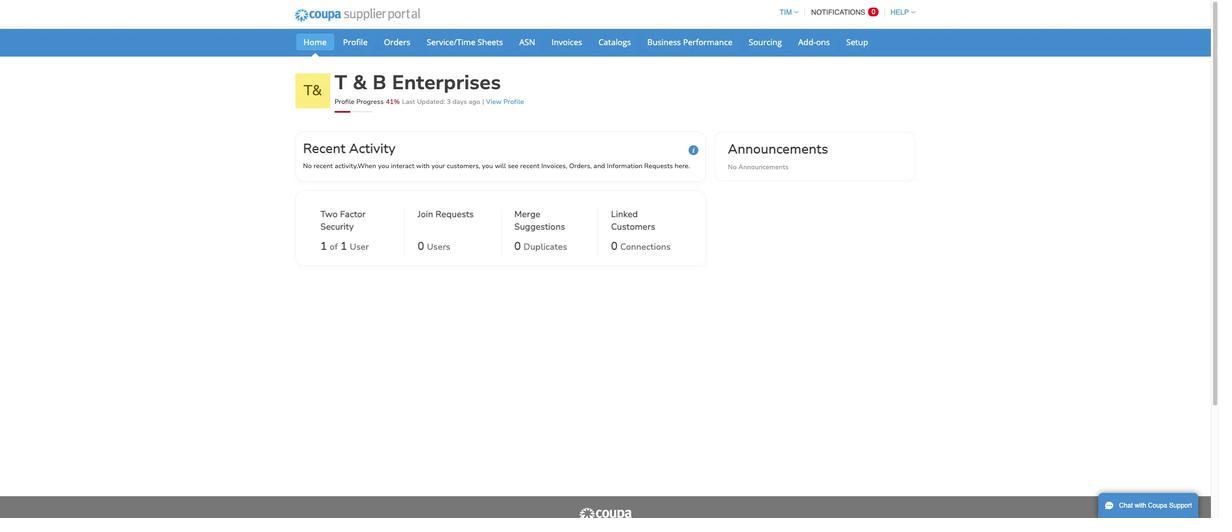Task type: locate. For each thing, give the bounding box(es) containing it.
suggestions
[[515, 221, 566, 233]]

1 right of
[[341, 239, 347, 254]]

recent
[[314, 162, 333, 170], [521, 162, 540, 170]]

t&
[[304, 81, 322, 100]]

with right chat
[[1136, 502, 1147, 510]]

recent right see
[[521, 162, 540, 170]]

profile right view
[[504, 97, 524, 106]]

business
[[648, 36, 681, 47]]

1 horizontal spatial you
[[482, 162, 493, 170]]

see
[[508, 162, 519, 170]]

0 vertical spatial coupa supplier portal image
[[287, 2, 428, 29]]

add-ons link
[[792, 34, 838, 50]]

0 horizontal spatial coupa supplier portal image
[[287, 2, 428, 29]]

support
[[1170, 502, 1193, 510]]

1 you from the left
[[378, 162, 389, 170]]

notifications 0
[[812, 8, 876, 16]]

0 for 0 duplicates
[[515, 239, 521, 254]]

0 horizontal spatial requests
[[436, 209, 474, 221]]

with
[[416, 162, 430, 170], [1136, 502, 1147, 510]]

recent down recent
[[314, 162, 333, 170]]

profile link
[[336, 34, 375, 50]]

t & b enterprises profile progress 41% last updated: 3 days ago | view profile
[[335, 70, 524, 106]]

0 horizontal spatial with
[[416, 162, 430, 170]]

0 horizontal spatial recent
[[314, 162, 333, 170]]

1 vertical spatial coupa supplier portal image
[[579, 507, 633, 518]]

additional information image
[[689, 145, 699, 155]]

1
[[321, 239, 327, 254], [341, 239, 347, 254]]

1 recent from the left
[[314, 162, 333, 170]]

service/time sheets
[[427, 36, 503, 47]]

setup link
[[840, 34, 876, 50]]

announcements no announcements
[[728, 140, 829, 171]]

sourcing
[[749, 36, 783, 47]]

merge
[[515, 209, 541, 221]]

41%
[[386, 97, 400, 106]]

coupa supplier portal image
[[287, 2, 428, 29], [579, 507, 633, 518]]

here.
[[675, 162, 691, 170]]

0 vertical spatial announcements
[[728, 140, 829, 158]]

performance
[[684, 36, 733, 47]]

0 vertical spatial requests
[[645, 162, 673, 170]]

1 horizontal spatial with
[[1136, 502, 1147, 510]]

1 horizontal spatial 1
[[341, 239, 347, 254]]

home
[[304, 36, 327, 47]]

ons
[[817, 36, 831, 47]]

view
[[486, 97, 502, 106]]

no
[[303, 162, 312, 170], [728, 163, 737, 171]]

invoices,
[[542, 162, 568, 170]]

t
[[335, 70, 347, 96]]

1 horizontal spatial coupa supplier portal image
[[579, 507, 633, 518]]

orders,
[[570, 162, 592, 170]]

you right when
[[378, 162, 389, 170]]

1 horizontal spatial no
[[728, 163, 737, 171]]

customers,
[[447, 162, 481, 170]]

help
[[891, 8, 910, 16]]

users
[[427, 241, 451, 253]]

and
[[594, 162, 606, 170]]

profile right home "link"
[[343, 36, 368, 47]]

chat
[[1120, 502, 1134, 510]]

0 horizontal spatial 1
[[321, 239, 327, 254]]

invoices link
[[545, 34, 590, 50]]

you
[[378, 162, 389, 170], [482, 162, 493, 170]]

1 vertical spatial requests
[[436, 209, 474, 221]]

you left "will"
[[482, 162, 493, 170]]

updated:
[[417, 97, 445, 106]]

factor
[[340, 209, 366, 221]]

0 left duplicates
[[515, 239, 521, 254]]

1 vertical spatial with
[[1136, 502, 1147, 510]]

requests left here.
[[645, 162, 673, 170]]

0 horizontal spatial you
[[378, 162, 389, 170]]

announcements inside announcements no announcements
[[739, 163, 789, 171]]

1 left of
[[321, 239, 327, 254]]

two
[[321, 209, 338, 221]]

no down recent
[[303, 162, 312, 170]]

no right here.
[[728, 163, 737, 171]]

two factor security link
[[321, 209, 391, 236]]

0 down customers
[[611, 239, 618, 254]]

join
[[418, 209, 433, 221]]

requests right join
[[436, 209, 474, 221]]

customers
[[611, 221, 656, 233]]

recent
[[303, 140, 346, 157]]

0
[[872, 8, 876, 16], [418, 239, 424, 254], [515, 239, 521, 254], [611, 239, 618, 254]]

1 horizontal spatial recent
[[521, 162, 540, 170]]

profile
[[343, 36, 368, 47], [335, 97, 355, 106], [504, 97, 524, 106]]

will
[[495, 162, 506, 170]]

add-ons
[[799, 36, 831, 47]]

asn link
[[513, 34, 543, 50]]

t& image
[[296, 73, 330, 108]]

1 vertical spatial announcements
[[739, 163, 789, 171]]

requests
[[645, 162, 673, 170], [436, 209, 474, 221]]

navigation
[[775, 2, 916, 23]]

with left your on the left of page
[[416, 162, 430, 170]]

user
[[350, 241, 369, 253]]

home link
[[297, 34, 334, 50]]

last
[[402, 97, 415, 106]]

0 horizontal spatial no
[[303, 162, 312, 170]]

announcements
[[728, 140, 829, 158], [739, 163, 789, 171]]

linked
[[611, 209, 638, 221]]

0 left users
[[418, 239, 424, 254]]

0 left help
[[872, 8, 876, 16]]



Task type: describe. For each thing, give the bounding box(es) containing it.
orders
[[384, 36, 411, 47]]

2 1 from the left
[[341, 239, 347, 254]]

tim
[[780, 8, 792, 16]]

view profile link
[[486, 97, 524, 106]]

0 vertical spatial with
[[416, 162, 430, 170]]

chat with coupa support
[[1120, 502, 1193, 510]]

3
[[447, 97, 451, 106]]

notifications
[[812, 8, 866, 16]]

1 1 from the left
[[321, 239, 327, 254]]

help link
[[886, 8, 916, 16]]

duplicates
[[524, 241, 568, 253]]

1 of 1 user
[[321, 239, 369, 254]]

orders link
[[377, 34, 418, 50]]

0 for 0 connections
[[611, 239, 618, 254]]

setup
[[847, 36, 869, 47]]

0 for 0 users
[[418, 239, 424, 254]]

linked customers
[[611, 209, 656, 233]]

progress
[[357, 97, 384, 106]]

your
[[432, 162, 445, 170]]

1 horizontal spatial requests
[[645, 162, 673, 170]]

service/time
[[427, 36, 476, 47]]

service/time sheets link
[[420, 34, 511, 50]]

navigation containing notifications 0
[[775, 2, 916, 23]]

interact
[[391, 162, 415, 170]]

connections
[[621, 241, 671, 253]]

chat with coupa support button
[[1099, 493, 1199, 518]]

business performance
[[648, 36, 733, 47]]

security
[[321, 221, 354, 233]]

&
[[353, 70, 367, 96]]

asn
[[520, 36, 536, 47]]

join requests link
[[418, 209, 474, 236]]

with inside button
[[1136, 502, 1147, 510]]

recent activity
[[303, 140, 396, 157]]

add-
[[799, 36, 817, 47]]

|
[[483, 97, 485, 106]]

activity.
[[335, 162, 358, 170]]

activity
[[349, 140, 396, 157]]

profile down t
[[335, 97, 355, 106]]

merge suggestions link
[[515, 209, 585, 236]]

linked customers link
[[611, 209, 682, 236]]

information
[[607, 162, 643, 170]]

sourcing link
[[742, 34, 790, 50]]

0 inside notifications 0
[[872, 8, 876, 16]]

join requests
[[418, 209, 474, 221]]

2 you from the left
[[482, 162, 493, 170]]

coupa
[[1149, 502, 1168, 510]]

catalogs
[[599, 36, 631, 47]]

invoices
[[552, 36, 583, 47]]

no recent activity. when you interact with your customers, you will see recent invoices, orders, and information requests here.
[[303, 162, 691, 170]]

2 recent from the left
[[521, 162, 540, 170]]

when
[[358, 162, 377, 170]]

sheets
[[478, 36, 503, 47]]

of
[[330, 241, 338, 253]]

business performance link
[[641, 34, 740, 50]]

0 connections
[[611, 239, 671, 254]]

no inside announcements no announcements
[[728, 163, 737, 171]]

merge suggestions
[[515, 209, 566, 233]]

0 duplicates
[[515, 239, 568, 254]]

ago
[[469, 97, 481, 106]]

enterprises
[[392, 70, 501, 96]]

days
[[453, 97, 467, 106]]

b
[[373, 70, 387, 96]]

tim link
[[775, 8, 799, 16]]

two factor security
[[321, 209, 366, 233]]

0 users
[[418, 239, 451, 254]]

catalogs link
[[592, 34, 639, 50]]



Task type: vqa. For each thing, say whether or not it's contained in the screenshot.
primary address
no



